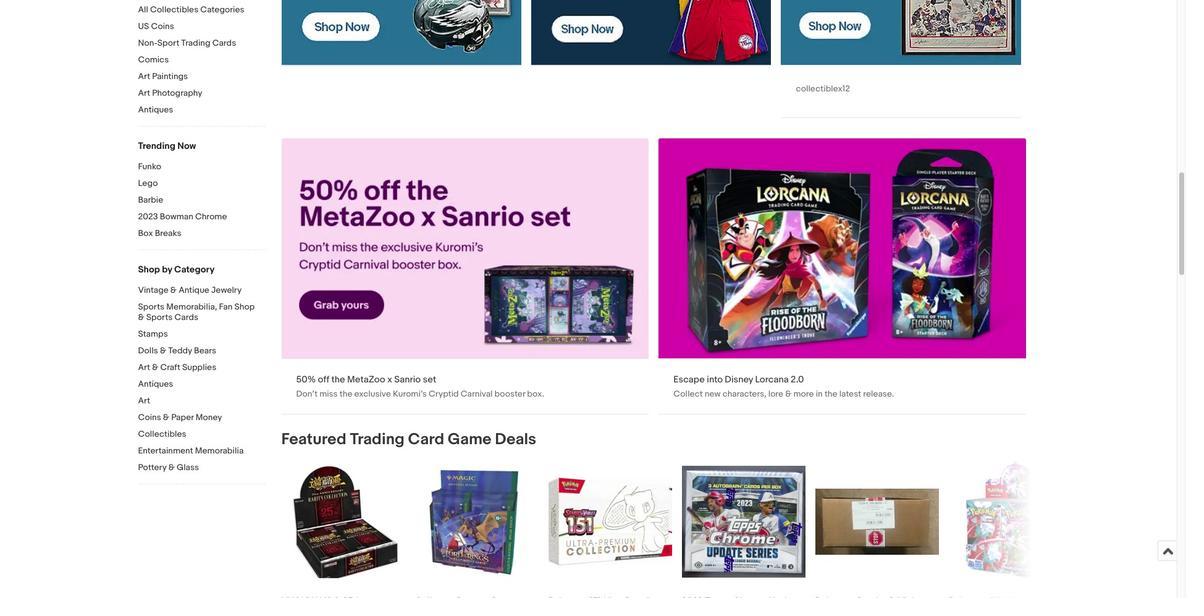 Task type: describe. For each thing, give the bounding box(es) containing it.
collectibles inside the all collectibles categories us coins non-sport trading cards comics art paintings art photography antiques
[[150, 4, 199, 15]]

off
[[318, 374, 329, 386]]

antiques inside the all collectibles categories us coins non-sport trading cards comics art paintings art photography antiques
[[138, 104, 173, 115]]

2023 bowman chrome link
[[138, 211, 265, 223]]

art paintings link
[[138, 71, 265, 83]]

game
[[448, 430, 492, 450]]

featured
[[282, 430, 347, 450]]

in
[[816, 389, 823, 400]]

stamps link
[[138, 329, 256, 341]]

barbie link
[[138, 195, 265, 206]]

miss
[[320, 389, 338, 400]]

all
[[138, 4, 148, 15]]

us
[[138, 21, 149, 32]]

art link
[[138, 396, 256, 407]]

the inside escape into disney lorcana 2.0 collect new characters, lore & more in the latest release.
[[825, 389, 838, 400]]

card
[[408, 430, 444, 450]]

money
[[196, 412, 222, 423]]

bowman
[[160, 211, 193, 222]]

sports up stamps
[[146, 312, 173, 323]]

memorabilia,
[[166, 302, 217, 312]]

vintage & antique jewelry link
[[138, 285, 256, 297]]

cryptid
[[429, 389, 459, 400]]

cards inside vintage & antique jewelry sports memorabilia, fan shop & sports cards stamps dolls & teddy bears art & craft supplies antiques art coins & paper money collectibles entertainment memorabilia pottery & glass
[[175, 312, 198, 323]]

3 art from the top
[[138, 362, 150, 373]]

collector booster box special edition lord of the rings volume 2 mtg sealed image
[[415, 460, 539, 584]]

2.0
[[791, 374, 804, 386]]

metazoo
[[347, 374, 385, 386]]

50% off the metazoo x sanrio set don't miss the exclusive kuromi's cryptid carnival booster box.
[[296, 374, 544, 400]]

shop inside vintage & antique jewelry sports memorabilia, fan shop & sports cards stamps dolls & teddy bears art & craft supplies antiques art coins & paper money collectibles entertainment memorabilia pottery & glass
[[235, 302, 255, 312]]

trading inside the all collectibles categories us coins non-sport trading cards comics art paintings art photography antiques
[[181, 38, 210, 48]]

& left paper
[[163, 412, 169, 423]]

funko lego barbie 2023 bowman chrome box breaks
[[138, 161, 227, 239]]

carnival
[[461, 389, 493, 400]]

escape into disney lorcana 2.0 collect new characters, lore & more in the latest release.
[[674, 374, 895, 400]]

0 horizontal spatial shop
[[138, 264, 160, 276]]

pokemon scarlet & violet obsidian flames 10 box elite trainer box sealed case image
[[815, 489, 939, 555]]

50%
[[296, 374, 316, 386]]

into
[[707, 374, 723, 386]]

sports memorabilia, fan shop & sports cards link
[[138, 302, 256, 324]]

escape
[[674, 374, 705, 386]]

new
[[705, 389, 721, 400]]

& left glass
[[169, 462, 175, 473]]

sanrio
[[394, 374, 421, 386]]

more
[[794, 389, 814, 400]]

categories
[[200, 4, 245, 15]]

lego link
[[138, 178, 265, 190]]

pokemon tcg paradox rift booster box 36 packs sealed new image
[[965, 460, 1056, 584]]

collectiblex12
[[796, 83, 850, 94]]

characters,
[[723, 389, 767, 400]]

4 art from the top
[[138, 396, 150, 406]]

antique
[[179, 285, 209, 295]]

box breaks link
[[138, 228, 265, 240]]

1 antiques link from the top
[[138, 104, 265, 116]]

now
[[178, 140, 196, 152]]

lego
[[138, 178, 158, 189]]

funko
[[138, 161, 161, 172]]

collectiblex12 text field
[[781, 0, 1022, 117]]

stamps
[[138, 329, 168, 339]]

the right off at bottom
[[332, 374, 345, 386]]

photography
[[152, 88, 202, 98]]

collectibles inside vintage & antique jewelry sports memorabilia, fan shop & sports cards stamps dolls & teddy bears art & craft supplies antiques art coins & paper money collectibles entertainment memorabilia pottery & glass
[[138, 429, 186, 439]]

trending
[[138, 140, 175, 152]]

all collectibles categories us coins non-sport trading cards comics art paintings art photography antiques
[[138, 4, 245, 115]]

exclusive
[[354, 389, 391, 400]]

entertainment memorabilia link
[[138, 446, 256, 457]]

antiques inside vintage & antique jewelry sports memorabilia, fan shop & sports cards stamps dolls & teddy bears art & craft supplies antiques art coins & paper money collectibles entertainment memorabilia pottery & glass
[[138, 379, 173, 389]]

non-
[[138, 38, 157, 48]]



Task type: vqa. For each thing, say whether or not it's contained in the screenshot.
the bottom items
no



Task type: locate. For each thing, give the bounding box(es) containing it.
antiques link down art photography link
[[138, 104, 265, 116]]

non-sport trading cards link
[[138, 38, 265, 49]]

collectibles right all on the left top of page
[[150, 4, 199, 15]]

lorcana
[[756, 374, 789, 386]]

1 vertical spatial cards
[[175, 312, 198, 323]]

all collectibles categories link
[[138, 4, 265, 16]]

collectiblex12 image
[[781, 0, 1022, 65]]

comics link
[[138, 54, 265, 66]]

latest
[[840, 389, 862, 400]]

dolls
[[138, 345, 158, 356]]

0 horizontal spatial trading
[[181, 38, 210, 48]]

art photography link
[[138, 88, 265, 100]]

breaks
[[155, 228, 181, 239]]

1 vertical spatial antiques
[[138, 379, 173, 389]]

art & craft supplies link
[[138, 362, 256, 374]]

yugioh ygo 25th anniversary rarity collection booster box 24 packs sealed new image
[[282, 465, 405, 578]]

pottery & glass link
[[138, 462, 256, 474]]

vintage
[[138, 285, 169, 295]]

the right in
[[825, 389, 838, 400]]

1 horizontal spatial cards
[[212, 38, 236, 48]]

booster
[[495, 389, 525, 400]]

deals
[[495, 430, 537, 450]]

box.
[[527, 389, 544, 400]]

1 art from the top
[[138, 71, 150, 82]]

memorabilia
[[195, 446, 244, 456]]

1 vertical spatial coins
[[138, 412, 161, 423]]

coins inside the all collectibles categories us coins non-sport trading cards comics art paintings art photography antiques
[[151, 21, 174, 32]]

x
[[388, 374, 392, 386]]

jewelry
[[211, 285, 242, 295]]

coins up sport
[[151, 21, 174, 32]]

0 vertical spatial collectibles
[[150, 4, 199, 15]]

2 antiques from the top
[[138, 379, 173, 389]]

teddy
[[168, 345, 192, 356]]

2023
[[138, 211, 158, 222]]

& up stamps
[[138, 312, 144, 323]]

funko link
[[138, 161, 265, 173]]

cards inside the all collectibles categories us coins non-sport trading cards comics art paintings art photography antiques
[[212, 38, 236, 48]]

collectibles link
[[138, 429, 256, 441]]

& inside escape into disney lorcana 2.0 collect new characters, lore & more in the latest release.
[[786, 389, 792, 400]]

sport memorabillia image
[[282, 0, 522, 65]]

2 antiques link from the top
[[138, 379, 256, 391]]

art
[[138, 71, 150, 82], [138, 88, 150, 98], [138, 362, 150, 373], [138, 396, 150, 406]]

coins & paper money link
[[138, 412, 256, 424]]

collectiblex12 link
[[781, 0, 1022, 117]]

1 vertical spatial collectibles
[[138, 429, 186, 439]]

trending now
[[138, 140, 196, 152]]

category
[[174, 264, 215, 276]]

0 vertical spatial antiques
[[138, 104, 173, 115]]

the right miss
[[340, 389, 353, 400]]

shop right fan
[[235, 302, 255, 312]]

& left craft on the left bottom of page
[[152, 362, 159, 373]]

release.
[[864, 389, 895, 400]]

trading
[[181, 38, 210, 48], [350, 430, 405, 450]]

& right vintage
[[170, 285, 177, 295]]

None text field
[[282, 0, 522, 65], [282, 138, 649, 414], [282, 138, 649, 414]]

bears
[[194, 345, 216, 356]]

us coins link
[[138, 21, 265, 33]]

disney
[[725, 374, 754, 386]]

coins left paper
[[138, 412, 161, 423]]

1 horizontal spatial trading
[[350, 430, 405, 450]]

craft
[[160, 362, 180, 373]]

authenticathleticapparel image
[[531, 0, 772, 65]]

sports down vintage
[[138, 302, 164, 312]]

cards
[[212, 38, 236, 48], [175, 312, 198, 323]]

paintings
[[152, 71, 188, 82]]

antiques down the photography
[[138, 104, 173, 115]]

don't
[[296, 389, 318, 400]]

2 art from the top
[[138, 88, 150, 98]]

0 horizontal spatial cards
[[175, 312, 198, 323]]

shop by category
[[138, 264, 215, 276]]

sport
[[157, 38, 179, 48]]

set
[[423, 374, 436, 386]]

sports
[[138, 302, 164, 312], [146, 312, 173, 323]]

fan
[[219, 302, 233, 312]]

trading down us coins link at the left top
[[181, 38, 210, 48]]

shop left by
[[138, 264, 160, 276]]

by
[[162, 264, 172, 276]]

supplies
[[182, 362, 216, 373]]

cards down us coins link at the left top
[[212, 38, 236, 48]]

trading down exclusive at the bottom left of the page
[[350, 430, 405, 450]]

1 vertical spatial shop
[[235, 302, 255, 312]]

barbie
[[138, 195, 163, 205]]

comics
[[138, 54, 169, 65]]

antiques link up art link
[[138, 379, 256, 391]]

collect
[[674, 389, 703, 400]]

antiques link
[[138, 104, 265, 116], [138, 379, 256, 391]]

shop
[[138, 264, 160, 276], [235, 302, 255, 312]]

1 vertical spatial antiques link
[[138, 379, 256, 391]]

antiques
[[138, 104, 173, 115], [138, 379, 173, 389]]

paper
[[171, 412, 194, 423]]

0 vertical spatial cards
[[212, 38, 236, 48]]

entertainment
[[138, 446, 193, 456]]

2023 topps chrome update series baseball hobby jumbo box image
[[682, 466, 806, 578]]

box
[[138, 228, 153, 239]]

0 vertical spatial antiques link
[[138, 104, 265, 116]]

& right the "lore"
[[786, 389, 792, 400]]

1 antiques from the top
[[138, 104, 173, 115]]

pokemon 151 ultra premium collection box - brand new and factory sealed image
[[549, 460, 672, 584]]

none text field authenticathleticapparel
[[531, 0, 772, 65]]

dolls & teddy bears link
[[138, 345, 256, 357]]

collectibles up entertainment
[[138, 429, 186, 439]]

none text field sport memorabillia
[[282, 0, 522, 65]]

featured trading card game deals
[[282, 430, 537, 450]]

vintage & antique jewelry sports memorabilia, fan shop & sports cards stamps dolls & teddy bears art & craft supplies antiques art coins & paper money collectibles entertainment memorabilia pottery & glass
[[138, 285, 255, 473]]

antiques down craft on the left bottom of page
[[138, 379, 173, 389]]

kuromi's
[[393, 389, 427, 400]]

& right the "dolls"
[[160, 345, 166, 356]]

None text field
[[531, 0, 772, 65], [659, 138, 1027, 414], [659, 138, 1027, 414]]

cards up stamps link
[[175, 312, 198, 323]]

0 vertical spatial trading
[[181, 38, 210, 48]]

glass
[[177, 462, 199, 473]]

lore
[[769, 389, 784, 400]]

1 horizontal spatial shop
[[235, 302, 255, 312]]

collectibles
[[150, 4, 199, 15], [138, 429, 186, 439]]

0 vertical spatial shop
[[138, 264, 160, 276]]

pottery
[[138, 462, 167, 473]]

1 vertical spatial trading
[[350, 430, 405, 450]]

the
[[332, 374, 345, 386], [340, 389, 353, 400], [825, 389, 838, 400]]

chrome
[[195, 211, 227, 222]]

0 vertical spatial coins
[[151, 21, 174, 32]]

coins inside vintage & antique jewelry sports memorabilia, fan shop & sports cards stamps dolls & teddy bears art & craft supplies antiques art coins & paper money collectibles entertainment memorabilia pottery & glass
[[138, 412, 161, 423]]



